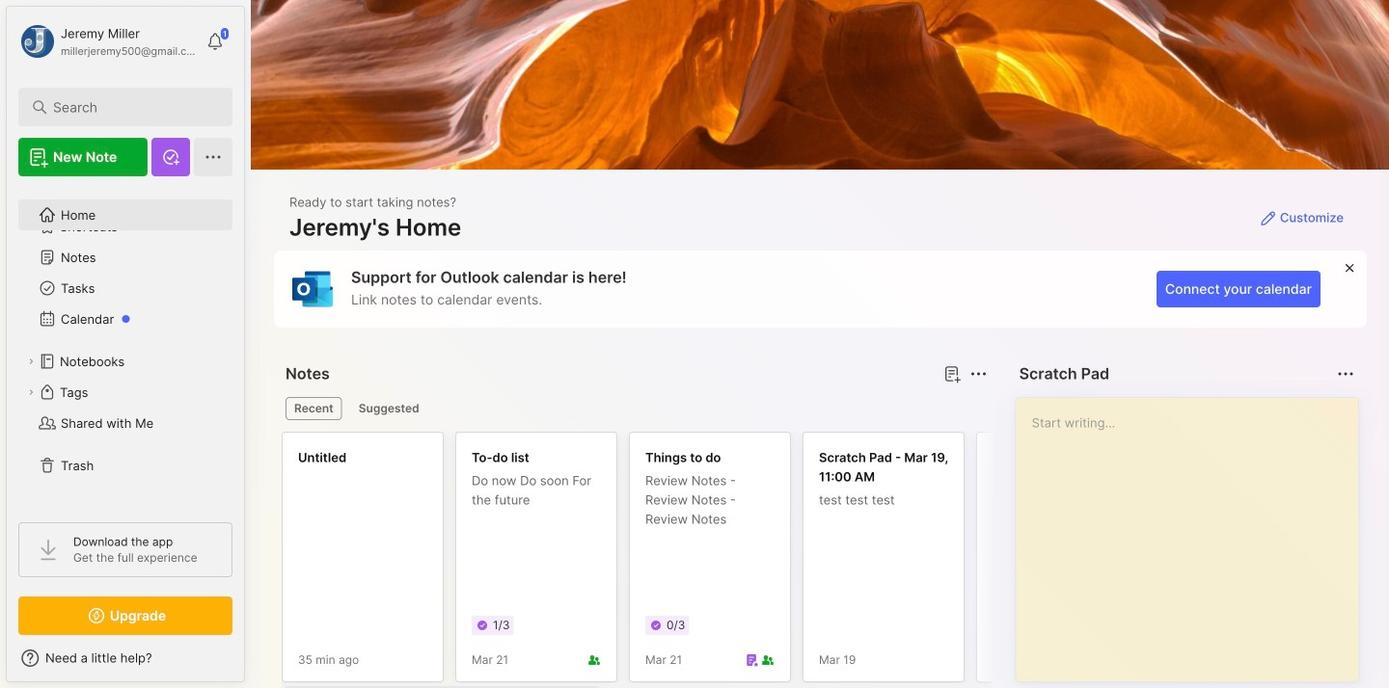 Task type: vqa. For each thing, say whether or not it's contained in the screenshot.
Get Started
no



Task type: locate. For each thing, give the bounding box(es) containing it.
Account field
[[18, 22, 197, 61]]

tree inside main element
[[7, 188, 244, 505]]

tree
[[7, 188, 244, 505]]

none search field inside main element
[[53, 96, 207, 119]]

2 tab from the left
[[350, 397, 428, 421]]

row group
[[282, 432, 1389, 689]]

1 horizontal spatial tab
[[350, 397, 428, 421]]

Start writing… text field
[[1032, 398, 1357, 667]]

tab
[[286, 397, 342, 421], [350, 397, 428, 421]]

tab list
[[286, 397, 985, 421]]

expand tags image
[[25, 387, 37, 398]]

0 horizontal spatial tab
[[286, 397, 342, 421]]

None search field
[[53, 96, 207, 119]]

1 tab from the left
[[286, 397, 342, 421]]



Task type: describe. For each thing, give the bounding box(es) containing it.
more actions image
[[1334, 363, 1357, 386]]

WHAT'S NEW field
[[7, 643, 244, 674]]

expand notebooks image
[[25, 356, 37, 368]]

click to collapse image
[[244, 653, 258, 676]]

Search text field
[[53, 98, 207, 117]]

main element
[[0, 0, 251, 689]]

More actions field
[[1332, 361, 1359, 388]]



